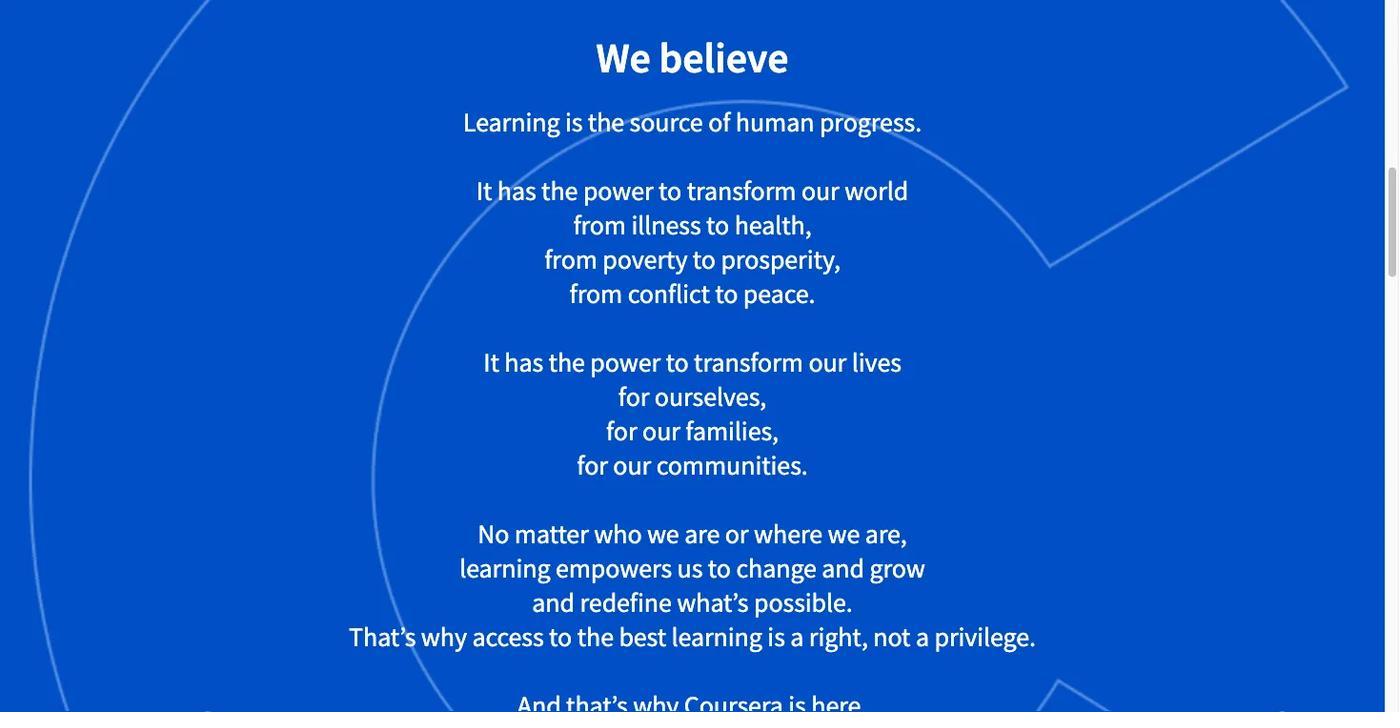 Task type: describe. For each thing, give the bounding box(es) containing it.
to right us
[[708, 552, 731, 585]]

are,
[[866, 517, 908, 551]]

ourselves,
[[655, 380, 767, 414]]

of
[[709, 106, 731, 139]]

privilege.
[[935, 620, 1036, 654]]

best
[[619, 620, 667, 654]]

source
[[630, 106, 703, 139]]

that's
[[349, 620, 416, 654]]

transform for illness
[[687, 174, 797, 208]]

what's
[[677, 586, 749, 620]]

has for it has the power to transform our world from illness to health, from poverty to prosperity, from conflict to peace.
[[498, 174, 536, 208]]

1 vertical spatial from
[[545, 243, 598, 276]]

1 vertical spatial for
[[607, 415, 638, 448]]

us
[[678, 552, 703, 585]]

the for learning is the source of human progress.
[[588, 106, 625, 139]]

has for it has the power to transform our lives for ourselves, for our families, for our communities.
[[505, 346, 544, 379]]

matter
[[515, 517, 589, 551]]

redefine
[[580, 586, 672, 620]]

2 we from the left
[[828, 517, 860, 551]]

or
[[725, 517, 749, 551]]

our up the who
[[613, 449, 651, 482]]

it for it has the power to transform our world from illness to health, from poverty to prosperity, from conflict to peace.
[[477, 174, 492, 208]]

illness
[[632, 209, 701, 242]]

1 vertical spatial and
[[532, 586, 575, 620]]

0 vertical spatial for
[[619, 380, 650, 414]]

empowers
[[556, 552, 672, 585]]

0 horizontal spatial is
[[565, 106, 583, 139]]

why
[[421, 620, 467, 654]]

our left lives
[[809, 346, 847, 379]]

it has the power to transform our lives for ourselves, for our families, for our communities.
[[484, 346, 902, 482]]

change
[[737, 552, 817, 585]]



Task type: locate. For each thing, give the bounding box(es) containing it.
0 vertical spatial and
[[822, 552, 865, 585]]

1 a from the left
[[791, 620, 804, 654]]

1 vertical spatial power
[[591, 346, 661, 379]]

our down ourselves,
[[643, 415, 681, 448]]

possible.
[[754, 586, 853, 620]]

power for for
[[591, 346, 661, 379]]

it has the power to transform our world from illness to health, from poverty to prosperity, from conflict to peace.
[[477, 174, 909, 311]]

1 vertical spatial it
[[484, 346, 499, 379]]

transform inside the it has the power to transform our lives for ourselves, for our families, for our communities.
[[694, 346, 804, 379]]

1 horizontal spatial a
[[916, 620, 930, 654]]

is inside no matter who we are or where we are, learning empowers us to change and grow and redefine what's possible. that's why access to the best learning is a right, not a privilege.
[[768, 620, 786, 654]]

0 vertical spatial power
[[583, 174, 654, 208]]

0 horizontal spatial and
[[532, 586, 575, 620]]

0 horizontal spatial we
[[647, 517, 680, 551]]

learning
[[463, 106, 560, 139]]

0 vertical spatial from
[[573, 209, 626, 242]]

has inside it has the power to transform our world from illness to health, from poverty to prosperity, from conflict to peace.
[[498, 174, 536, 208]]

for
[[619, 380, 650, 414], [607, 415, 638, 448], [577, 449, 608, 482]]

believe
[[659, 31, 789, 84]]

to inside the it has the power to transform our lives for ourselves, for our families, for our communities.
[[666, 346, 689, 379]]

we
[[647, 517, 680, 551], [828, 517, 860, 551]]

a
[[791, 620, 804, 654], [916, 620, 930, 654]]

human
[[736, 106, 815, 139]]

the inside it has the power to transform our world from illness to health, from poverty to prosperity, from conflict to peace.
[[542, 174, 578, 208]]

transform up ourselves,
[[694, 346, 804, 379]]

2 a from the left
[[916, 620, 930, 654]]

communities.
[[657, 449, 808, 482]]

from up poverty
[[573, 209, 626, 242]]

2 vertical spatial from
[[570, 277, 623, 311]]

the
[[588, 106, 625, 139], [542, 174, 578, 208], [549, 346, 585, 379], [578, 620, 614, 654]]

our inside it has the power to transform our world from illness to health, from poverty to prosperity, from conflict to peace.
[[802, 174, 840, 208]]

to
[[659, 174, 682, 208], [707, 209, 730, 242], [693, 243, 716, 276], [715, 277, 738, 311], [666, 346, 689, 379], [708, 552, 731, 585], [549, 620, 572, 654]]

has inside the it has the power to transform our lives for ourselves, for our families, for our communities.
[[505, 346, 544, 379]]

the inside the it has the power to transform our lives for ourselves, for our families, for our communities.
[[549, 346, 585, 379]]

and up possible.
[[822, 552, 865, 585]]

0 horizontal spatial learning
[[460, 552, 551, 585]]

is right learning
[[565, 106, 583, 139]]

is
[[565, 106, 583, 139], [768, 620, 786, 654]]

1 horizontal spatial is
[[768, 620, 786, 654]]

0 vertical spatial it
[[477, 174, 492, 208]]

we left are
[[647, 517, 680, 551]]

it inside it has the power to transform our world from illness to health, from poverty to prosperity, from conflict to peace.
[[477, 174, 492, 208]]

health,
[[735, 209, 812, 242]]

no matter who we are or where we are, learning empowers us to change and grow and redefine what's possible. that's why access to the best learning is a right, not a privilege.
[[349, 517, 1036, 654]]

0 vertical spatial has
[[498, 174, 536, 208]]

to up illness
[[659, 174, 682, 208]]

1 horizontal spatial and
[[822, 552, 865, 585]]

prosperity,
[[721, 243, 841, 276]]

a right not at the bottom of the page
[[916, 620, 930, 654]]

has
[[498, 174, 536, 208], [505, 346, 544, 379]]

from
[[573, 209, 626, 242], [545, 243, 598, 276], [570, 277, 623, 311]]

power inside the it has the power to transform our lives for ourselves, for our families, for our communities.
[[591, 346, 661, 379]]

poverty
[[603, 243, 688, 276]]

1 vertical spatial is
[[768, 620, 786, 654]]

families,
[[686, 415, 779, 448]]

and up access
[[532, 586, 575, 620]]

1 horizontal spatial learning
[[672, 620, 763, 654]]

conflict
[[628, 277, 710, 311]]

0 vertical spatial learning
[[460, 552, 551, 585]]

from down poverty
[[570, 277, 623, 311]]

are
[[685, 517, 720, 551]]

who
[[594, 517, 642, 551]]

1 vertical spatial has
[[505, 346, 544, 379]]

from left poverty
[[545, 243, 598, 276]]

and
[[822, 552, 865, 585], [532, 586, 575, 620]]

we left "are,"
[[828, 517, 860, 551]]

the inside no matter who we are or where we are, learning empowers us to change and grow and redefine what's possible. that's why access to the best learning is a right, not a privilege.
[[578, 620, 614, 654]]

learning down no
[[460, 552, 551, 585]]

0 horizontal spatial a
[[791, 620, 804, 654]]

we
[[596, 31, 651, 84]]

lives
[[852, 346, 902, 379]]

is down possible.
[[768, 620, 786, 654]]

2 vertical spatial for
[[577, 449, 608, 482]]

transform inside it has the power to transform our world from illness to health, from poverty to prosperity, from conflict to peace.
[[687, 174, 797, 208]]

0 vertical spatial transform
[[687, 174, 797, 208]]

it for it has the power to transform our lives for ourselves, for our families, for our communities.
[[484, 346, 499, 379]]

power for from
[[583, 174, 654, 208]]

progress.
[[820, 106, 922, 139]]

grow
[[870, 552, 926, 585]]

1 we from the left
[[647, 517, 680, 551]]

to right access
[[549, 620, 572, 654]]

power
[[583, 174, 654, 208], [591, 346, 661, 379]]

the for it has the power to transform our world from illness to health, from poverty to prosperity, from conflict to peace.
[[542, 174, 578, 208]]

learning is the source of human progress.
[[463, 106, 922, 139]]

access
[[472, 620, 544, 654]]

it
[[477, 174, 492, 208], [484, 346, 499, 379]]

our left world
[[802, 174, 840, 208]]

power down conflict in the top of the page
[[591, 346, 661, 379]]

0 vertical spatial is
[[565, 106, 583, 139]]

it inside the it has the power to transform our lives for ourselves, for our families, for our communities.
[[484, 346, 499, 379]]

a down possible.
[[791, 620, 804, 654]]

right,
[[809, 620, 868, 654]]

transform for ourselves,
[[694, 346, 804, 379]]

1 horizontal spatial we
[[828, 517, 860, 551]]

1 vertical spatial learning
[[672, 620, 763, 654]]

to right illness
[[707, 209, 730, 242]]

our
[[802, 174, 840, 208], [809, 346, 847, 379], [643, 415, 681, 448], [613, 449, 651, 482]]

no
[[478, 517, 510, 551]]

to up ourselves,
[[666, 346, 689, 379]]

world
[[845, 174, 909, 208]]

power inside it has the power to transform our world from illness to health, from poverty to prosperity, from conflict to peace.
[[583, 174, 654, 208]]

we believe
[[596, 31, 789, 84]]

not
[[874, 620, 911, 654]]

to up conflict in the top of the page
[[693, 243, 716, 276]]

1 vertical spatial transform
[[694, 346, 804, 379]]

the for it has the power to transform our lives for ourselves, for our families, for our communities.
[[549, 346, 585, 379]]

learning down what's
[[672, 620, 763, 654]]

transform
[[687, 174, 797, 208], [694, 346, 804, 379]]

power up illness
[[583, 174, 654, 208]]

where
[[754, 517, 823, 551]]

to left peace.
[[715, 277, 738, 311]]

learning
[[460, 552, 551, 585], [672, 620, 763, 654]]

peace.
[[744, 277, 816, 311]]

transform up health,
[[687, 174, 797, 208]]



Task type: vqa. For each thing, say whether or not it's contained in the screenshot.
anyone, on the right top of the page
no



